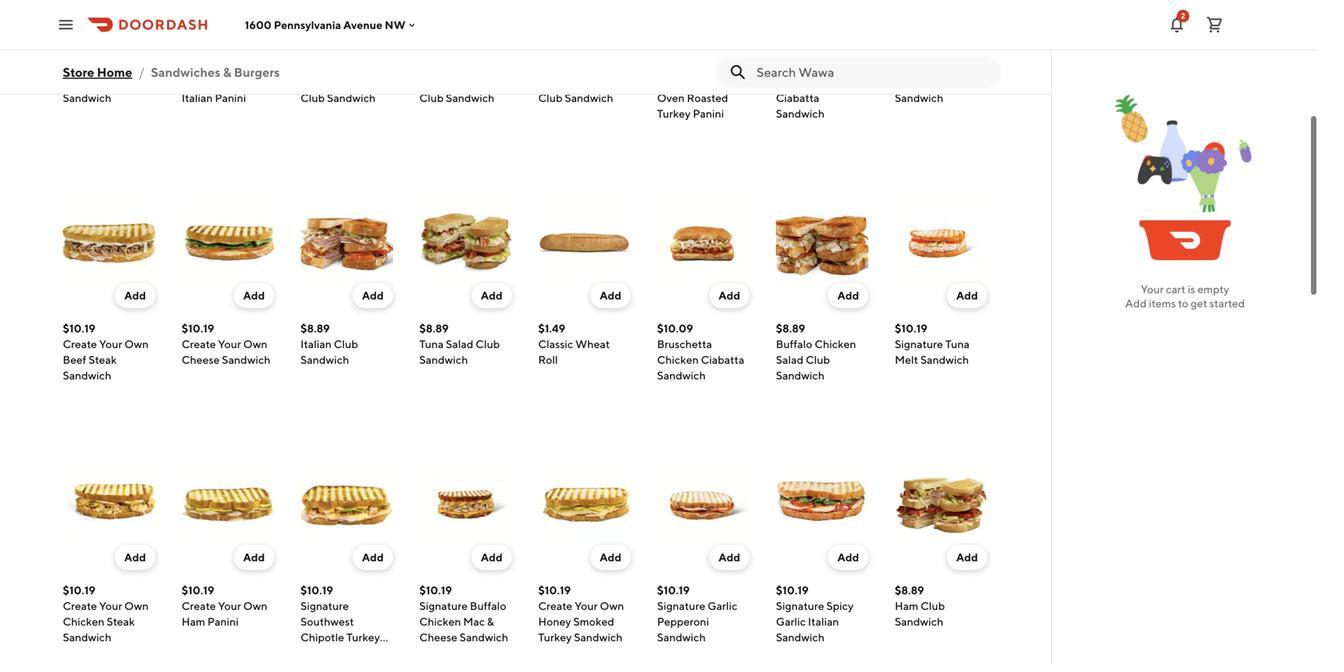 Task type: locate. For each thing, give the bounding box(es) containing it.
$10.19 create your own ham panini
[[182, 584, 268, 629]]

oven
[[657, 91, 685, 104]]

signature garlic pepperoni sandwich image
[[657, 459, 750, 552]]

2 vertical spatial spicy
[[331, 647, 358, 660]]

Search Wawa search field
[[757, 64, 989, 81]]

create inside $10.19 create your own chicken steak sandwich
[[63, 600, 97, 613]]

2 horizontal spatial salad
[[776, 354, 804, 367]]

create your own chicken steak sandwich image
[[63, 459, 155, 552]]

add for $8.89 italian club sandwich
[[362, 289, 384, 302]]

club inside $8.89 tuna salad club sandwich
[[476, 338, 500, 351]]

signature inside $10.19 signature southwest chipotle turkey hot & spicy panini
[[301, 600, 349, 613]]

0 horizontal spatial cheese
[[182, 354, 220, 367]]

create your own honey smoked turkey sandwich image
[[538, 459, 631, 552]]

0 vertical spatial spicy
[[895, 76, 922, 89]]

1 horizontal spatial ciabatta
[[776, 91, 820, 104]]

salad inside chicken salad club sandwich
[[582, 76, 610, 89]]

create
[[182, 76, 216, 89], [657, 76, 692, 89], [63, 338, 97, 351], [182, 338, 216, 351], [63, 600, 97, 613], [182, 600, 216, 613], [538, 600, 573, 613]]

1 vertical spatial garlic
[[776, 616, 806, 629]]

sandwich inside "$10.09 rustic italian ciabatta sandwich"
[[776, 107, 825, 120]]

create inside $10.19 create your own cheese sandwich
[[182, 338, 216, 351]]

$10.19 inside $10.19 create your own beef steak sandwich
[[63, 322, 95, 335]]

signature
[[895, 338, 944, 351], [301, 600, 349, 613], [420, 600, 468, 613], [657, 600, 706, 613], [776, 600, 825, 613]]

$10.19 signature buffalo chicken mac & cheese sandwich
[[420, 584, 508, 644]]

your inside $10.19 create your own chicken steak sandwich
[[99, 600, 122, 613]]

signature inside $10.19 signature buffalo chicken mac & cheese sandwich
[[420, 600, 468, 613]]

turkey inside "turkey & ham club sandwich"
[[301, 76, 334, 89]]

ham inside "turkey & ham club sandwich"
[[346, 76, 369, 89]]

bacon avocado club sandwich
[[420, 76, 498, 104]]

ham inside $8.89 ham club sandwich
[[895, 600, 919, 613]]

panini
[[215, 91, 246, 104], [693, 107, 724, 120], [208, 616, 239, 629], [360, 647, 392, 660]]

tuna salad club sandwich image
[[420, 197, 512, 290]]

your for $10.19 create your own honey smoked turkey sandwich
[[575, 600, 598, 613]]

turkey inside spicy turkey club sandwich
[[925, 76, 958, 89]]

steak inside $10.19 create your own chicken steak sandwich
[[107, 616, 135, 629]]

create for $10.19 create your own chicken steak sandwich
[[63, 600, 97, 613]]

1 vertical spatial salad
[[446, 338, 474, 351]]

2
[[1181, 11, 1186, 20]]

0 vertical spatial ciabatta
[[776, 91, 820, 104]]

1 horizontal spatial garlic
[[776, 616, 806, 629]]

club inside $8.89 ham club sandwich
[[921, 600, 945, 613]]

0 vertical spatial cheese
[[182, 354, 220, 367]]

signature inside $10.19 signature tuna melt sandwich
[[895, 338, 944, 351]]

own for $10.19 create your own honey smoked turkey sandwich
[[600, 600, 624, 613]]

$10.09 bruschetta chicken ciabatta sandwich
[[657, 322, 745, 382]]

$10.19
[[182, 60, 214, 73], [63, 322, 95, 335], [182, 322, 214, 335], [895, 322, 928, 335], [63, 584, 95, 597], [182, 584, 214, 597], [301, 584, 333, 597], [420, 584, 452, 597], [538, 584, 571, 597], [657, 584, 690, 597], [776, 584, 809, 597]]

garlic
[[708, 600, 738, 613], [776, 616, 806, 629]]

$8.89 tuna salad club sandwich
[[420, 322, 500, 367]]

0 horizontal spatial ciabatta
[[701, 354, 745, 367]]

ham inside $10.19 create your own ham panini
[[182, 616, 205, 629]]

1 vertical spatial $10.09
[[657, 322, 693, 335]]

club inside bacon avocado club sandwich
[[420, 91, 444, 104]]

$10.19 inside $10.19 signature garlic pepperoni sandwich
[[657, 584, 690, 597]]

club inside chicken salad club sandwich
[[538, 91, 563, 104]]

bruschetta
[[657, 338, 712, 351]]

0 horizontal spatial garlic
[[708, 600, 738, 613]]

notification bell image
[[1168, 15, 1187, 34]]

ciabatta
[[776, 91, 820, 104], [701, 354, 745, 367]]

0 vertical spatial salad
[[582, 76, 610, 89]]

&
[[199, 57, 215, 87], [223, 65, 231, 80], [336, 76, 343, 89], [487, 616, 494, 629], [322, 647, 329, 660]]

add for $10.19 signature buffalo chicken mac & cheese sandwich
[[481, 551, 503, 564]]

your inside $10.19 create your own italian panini
[[218, 76, 241, 89]]

italian
[[810, 76, 841, 89], [182, 91, 213, 104], [301, 338, 332, 351], [808, 616, 839, 629]]

0 vertical spatial ham
[[346, 76, 369, 89]]

$8.89 inside $8.89 turkey club sandwich
[[63, 60, 92, 73]]

club inside $8.89 italian club sandwich
[[334, 338, 358, 351]]

own for $10.19 create your own ham panini
[[243, 600, 268, 613]]

ciabatta down rustic
[[776, 91, 820, 104]]

0 vertical spatial steak
[[89, 354, 117, 367]]

add for $10.19 create your own chicken steak sandwich
[[124, 551, 146, 564]]

0 horizontal spatial ham
[[182, 616, 205, 629]]

0 vertical spatial $10.09
[[776, 60, 812, 73]]

$10.19 for $10.19 signature buffalo chicken mac & cheese sandwich
[[420, 584, 452, 597]]

chicken inside $10.19 signature buffalo chicken mac & cheese sandwich
[[420, 616, 461, 629]]

salad inside $8.89 buffalo chicken salad club sandwich
[[776, 354, 804, 367]]

garlic inside $10.19 signature garlic pepperoni sandwich
[[708, 600, 738, 613]]

$10.19 create your own honey smoked turkey sandwich
[[538, 584, 624, 644]]

italian inside $10.19 signature spicy garlic italian sandwich
[[808, 616, 839, 629]]

$10.19 create your own chicken steak sandwich
[[63, 584, 149, 644]]

1 horizontal spatial tuna
[[946, 338, 970, 351]]

add for $10.19 signature tuna melt sandwich
[[957, 289, 978, 302]]

items
[[1149, 297, 1176, 310]]

store home / sandwiches & burgers
[[63, 65, 280, 80]]

tuna inside $8.89 tuna salad club sandwich
[[420, 338, 444, 351]]

your inside your cart is empty add items to get started
[[1141, 283, 1164, 296]]

2 horizontal spatial spicy
[[895, 76, 922, 89]]

$10.09 for bruschetta
[[657, 322, 693, 335]]

$10.19 inside $10.19 create your own italian panini
[[182, 60, 214, 73]]

1 tuna from the left
[[420, 338, 444, 351]]

1 vertical spatial spicy
[[827, 600, 854, 613]]

ciabatta down bruschetta
[[701, 354, 745, 367]]

turkey inside create your own oven roasted turkey panini
[[657, 107, 691, 120]]

$10.09 rustic italian ciabatta sandwich
[[776, 60, 841, 120]]

garlic inside $10.19 signature spicy garlic italian sandwich
[[776, 616, 806, 629]]

$10.19 for $10.19 create your own chicken steak sandwich
[[63, 584, 95, 597]]

0 horizontal spatial tuna
[[420, 338, 444, 351]]

turkey
[[63, 76, 96, 89], [301, 76, 334, 89], [925, 76, 958, 89], [657, 107, 691, 120], [347, 631, 380, 644], [538, 631, 572, 644]]

1 horizontal spatial $10.09
[[776, 60, 812, 73]]

1 vertical spatial ciabatta
[[701, 354, 745, 367]]

1 horizontal spatial cheese
[[420, 631, 458, 644]]

$10.19 inside $10.19 create your own chicken steak sandwich
[[63, 584, 95, 597]]

$10.19 inside $10.19 signature spicy garlic italian sandwich
[[776, 584, 809, 597]]

your inside $10.19 create your own cheese sandwich
[[218, 338, 241, 351]]

signature inside $10.19 signature spicy garlic italian sandwich
[[776, 600, 825, 613]]

signature for pepperoni
[[657, 600, 706, 613]]

ciabatta for bruschetta
[[701, 354, 745, 367]]

sandwich inside $10.19 create your own chicken steak sandwich
[[63, 631, 111, 644]]

salad
[[582, 76, 610, 89], [446, 338, 474, 351], [776, 354, 804, 367]]

cheese
[[182, 354, 220, 367], [420, 631, 458, 644]]

$8.89 inside $8.89 italian club sandwich
[[301, 322, 330, 335]]

1 horizontal spatial salad
[[582, 76, 610, 89]]

your for $10.19 create your own chicken steak sandwich
[[99, 600, 122, 613]]

1 horizontal spatial ham
[[346, 76, 369, 89]]

sandwiches
[[63, 57, 195, 87], [151, 65, 221, 80]]

your for $10.19 create your own ham panini
[[218, 600, 241, 613]]

sandwich inside "turkey & ham club sandwich"
[[327, 91, 376, 104]]

own inside $10.19 create your own beef steak sandwich
[[124, 338, 149, 351]]

own
[[243, 76, 268, 89], [719, 76, 743, 89], [124, 338, 149, 351], [243, 338, 268, 351], [124, 600, 149, 613], [243, 600, 268, 613], [600, 600, 624, 613]]

2 vertical spatial salad
[[776, 354, 804, 367]]

$10.09 up bruschetta
[[657, 322, 693, 335]]

$10.19 for $10.19 create your own beef steak sandwich
[[63, 322, 95, 335]]

your inside create your own oven roasted turkey panini
[[694, 76, 717, 89]]

$8.89 buffalo chicken salad club sandwich
[[776, 322, 857, 382]]

wheat
[[576, 338, 610, 351]]

store
[[63, 65, 94, 80]]

add button
[[115, 21, 155, 46], [115, 21, 155, 46], [234, 21, 274, 46], [234, 21, 274, 46], [353, 21, 393, 46], [353, 21, 393, 46], [115, 283, 155, 308], [115, 283, 155, 308], [234, 283, 274, 308], [234, 283, 274, 308], [353, 283, 393, 308], [353, 283, 393, 308], [472, 283, 512, 308], [472, 283, 512, 308], [591, 283, 631, 308], [591, 283, 631, 308], [710, 283, 750, 308], [710, 283, 750, 308], [828, 283, 869, 308], [828, 283, 869, 308], [947, 283, 988, 308], [947, 283, 988, 308], [115, 546, 155, 571], [115, 546, 155, 571], [234, 546, 274, 571], [234, 546, 274, 571], [353, 546, 393, 571], [353, 546, 393, 571], [472, 546, 512, 571], [472, 546, 512, 571], [591, 546, 631, 571], [591, 546, 631, 571], [710, 546, 750, 571], [710, 546, 750, 571], [828, 546, 869, 571], [828, 546, 869, 571], [947, 546, 988, 571], [947, 546, 988, 571]]

signature for chicken
[[420, 600, 468, 613]]

cheese inside $10.19 create your own cheese sandwich
[[182, 354, 220, 367]]

steak for chicken
[[107, 616, 135, 629]]

store home link
[[63, 57, 132, 88]]

steak inside $10.19 create your own beef steak sandwich
[[89, 354, 117, 367]]

own for $10.19 create your own chicken steak sandwich
[[124, 600, 149, 613]]

0 horizontal spatial $10.09
[[657, 322, 693, 335]]

$10.19 inside $10.19 create your own honey smoked turkey sandwich
[[538, 584, 571, 597]]

buffalo chicken salad club sandwich image
[[776, 197, 869, 290]]

$10.09 up rustic
[[776, 60, 812, 73]]

turkey inside $8.89 turkey club sandwich
[[63, 76, 96, 89]]

sandwich inside bacon avocado club sandwich
[[446, 91, 495, 104]]

$8.89 inside $8.89 tuna salad club sandwich
[[420, 322, 449, 335]]

& inside $10.19 signature southwest chipotle turkey hot & spicy panini
[[322, 647, 329, 660]]

club inside spicy turkey club sandwich
[[960, 76, 985, 89]]

create for $10.19 create your own ham panini
[[182, 600, 216, 613]]

signature inside $10.19 signature garlic pepperoni sandwich
[[657, 600, 706, 613]]

club inside $8.89 turkey club sandwich
[[99, 76, 123, 89]]

$10.19 inside $10.19 signature southwest chipotle turkey hot & spicy panini
[[301, 584, 333, 597]]

ciabatta inside $10.09 bruschetta chicken ciabatta sandwich
[[701, 354, 745, 367]]

southwest
[[301, 616, 354, 629]]

add
[[124, 27, 146, 40], [243, 27, 265, 40], [362, 27, 384, 40], [124, 289, 146, 302], [243, 289, 265, 302], [362, 289, 384, 302], [481, 289, 503, 302], [600, 289, 622, 302], [719, 289, 741, 302], [838, 289, 859, 302], [957, 289, 978, 302], [1126, 297, 1147, 310], [124, 551, 146, 564], [243, 551, 265, 564], [362, 551, 384, 564], [481, 551, 503, 564], [600, 551, 622, 564], [719, 551, 741, 564], [838, 551, 859, 564], [957, 551, 978, 564]]

1 vertical spatial buffalo
[[470, 600, 507, 613]]

$8.89 inside $8.89 buffalo chicken salad club sandwich
[[776, 322, 806, 335]]

$10.19 signature garlic pepperoni sandwich
[[657, 584, 738, 644]]

spicy turkey club sandwich
[[895, 76, 985, 104]]

0 vertical spatial buffalo
[[776, 338, 813, 351]]

classic
[[538, 338, 573, 351]]

italian inside $8.89 italian club sandwich
[[301, 338, 332, 351]]

$10.19 inside $10.19 signature tuna melt sandwich
[[895, 322, 928, 335]]

$8.89 for buffalo
[[776, 322, 806, 335]]

is
[[1188, 283, 1196, 296]]

hot
[[301, 647, 320, 660]]

sandwich inside $8.89 tuna salad club sandwich
[[420, 354, 468, 367]]

club for chicken salad club sandwich
[[538, 91, 563, 104]]

your
[[218, 76, 241, 89], [694, 76, 717, 89], [1141, 283, 1164, 296], [99, 338, 122, 351], [218, 338, 241, 351], [99, 600, 122, 613], [218, 600, 241, 613], [575, 600, 598, 613]]

own inside create your own oven roasted turkey panini
[[719, 76, 743, 89]]

buffalo
[[776, 338, 813, 351], [470, 600, 507, 613]]

sandwich inside $8.89 ham club sandwich
[[895, 616, 944, 629]]

1 vertical spatial ham
[[895, 600, 919, 613]]

tuna
[[420, 338, 444, 351], [946, 338, 970, 351]]

sandwich inside $10.19 signature tuna melt sandwich
[[921, 354, 969, 367]]

1 horizontal spatial buffalo
[[776, 338, 813, 351]]

burgers
[[220, 57, 306, 87], [234, 65, 280, 80]]

$10.19 inside $10.19 signature buffalo chicken mac & cheese sandwich
[[420, 584, 452, 597]]

beef
[[63, 354, 86, 367]]

ham
[[346, 76, 369, 89], [895, 600, 919, 613], [182, 616, 205, 629]]

add for $10.19 signature spicy garlic italian sandwich
[[838, 551, 859, 564]]

your for $10.19 create your own beef steak sandwich
[[99, 338, 122, 351]]

sandwich
[[63, 91, 111, 104], [327, 91, 376, 104], [446, 91, 495, 104], [565, 91, 614, 104], [895, 91, 944, 104], [776, 107, 825, 120], [222, 354, 271, 367], [301, 354, 349, 367], [420, 354, 468, 367], [921, 354, 969, 367], [63, 369, 111, 382], [657, 369, 706, 382], [776, 369, 825, 382], [895, 616, 944, 629], [63, 631, 111, 644], [460, 631, 508, 644], [574, 631, 623, 644], [657, 631, 706, 644], [776, 631, 825, 644]]

ham club sandwich image
[[895, 459, 988, 552]]

$10.09
[[776, 60, 812, 73], [657, 322, 693, 335]]

italian inside $10.19 create your own italian panini
[[182, 91, 213, 104]]

sandwich inside spicy turkey club sandwich
[[895, 91, 944, 104]]

0 horizontal spatial spicy
[[331, 647, 358, 660]]

$10.19 inside $10.19 create your own cheese sandwich
[[182, 322, 214, 335]]

signature southwest chipotle turkey hot & spicy panini image
[[301, 459, 393, 552]]

create inside $10.19 create your own ham panini
[[182, 600, 216, 613]]

$10.19 signature tuna melt sandwich
[[895, 322, 970, 367]]

/
[[139, 65, 145, 80]]

add for $10.19 create your own italian panini
[[243, 27, 265, 40]]

add for $8.89 buffalo chicken salad club sandwich
[[838, 289, 859, 302]]

own inside $10.19 create your own cheese sandwich
[[243, 338, 268, 351]]

1 vertical spatial steak
[[107, 616, 135, 629]]

$8.89 inside $8.89 ham club sandwich
[[895, 584, 924, 597]]

0 vertical spatial garlic
[[708, 600, 738, 613]]

0 horizontal spatial salad
[[446, 338, 474, 351]]

own inside $10.19 create your own chicken steak sandwich
[[124, 600, 149, 613]]

ciabatta inside "$10.09 rustic italian ciabatta sandwich"
[[776, 91, 820, 104]]

spicy
[[895, 76, 922, 89], [827, 600, 854, 613], [331, 647, 358, 660]]

0 horizontal spatial buffalo
[[470, 600, 507, 613]]

$10.19 create your own beef steak sandwich
[[63, 322, 149, 382]]

1 vertical spatial cheese
[[420, 631, 458, 644]]

1 horizontal spatial spicy
[[827, 600, 854, 613]]

$10.19 inside $10.19 create your own ham panini
[[182, 584, 214, 597]]

2 vertical spatial ham
[[182, 616, 205, 629]]

own inside $10.19 create your own honey smoked turkey sandwich
[[600, 600, 624, 613]]

buffalo inside $10.19 signature buffalo chicken mac & cheese sandwich
[[470, 600, 507, 613]]

signature for melt
[[895, 338, 944, 351]]

sandwich inside $10.09 bruschetta chicken ciabatta sandwich
[[657, 369, 706, 382]]

create inside $10.19 create your own italian panini
[[182, 76, 216, 89]]

2 tuna from the left
[[946, 338, 970, 351]]

chicken inside chicken salad club sandwich
[[538, 76, 580, 89]]

2 horizontal spatial ham
[[895, 600, 919, 613]]

$8.89 ham club sandwich
[[895, 584, 945, 629]]

steak
[[89, 354, 117, 367], [107, 616, 135, 629]]

signature for chipotle
[[301, 600, 349, 613]]

melt
[[895, 354, 919, 367]]

$10.19 for $10.19 signature garlic pepperoni sandwich
[[657, 584, 690, 597]]

chicken
[[538, 76, 580, 89], [815, 338, 857, 351], [657, 354, 699, 367], [63, 616, 104, 629], [420, 616, 461, 629]]

club
[[99, 76, 123, 89], [960, 76, 985, 89], [301, 91, 325, 104], [420, 91, 444, 104], [538, 91, 563, 104], [334, 338, 358, 351], [476, 338, 500, 351], [806, 354, 830, 367], [921, 600, 945, 613]]

$8.89
[[63, 60, 92, 73], [301, 322, 330, 335], [420, 322, 449, 335], [776, 322, 806, 335], [895, 584, 924, 597]]

italian inside "$10.09 rustic italian ciabatta sandwich"
[[810, 76, 841, 89]]



Task type: vqa. For each thing, say whether or not it's contained in the screenshot.


Task type: describe. For each thing, give the bounding box(es) containing it.
club for $8.89 turkey club sandwich
[[99, 76, 123, 89]]

sandwich inside $10.19 signature garlic pepperoni sandwich
[[657, 631, 706, 644]]

$10.19 for $10.19 create your own ham panini
[[182, 584, 214, 597]]

panini inside $10.19 create your own ham panini
[[208, 616, 239, 629]]

& inside "turkey & ham club sandwich"
[[336, 76, 343, 89]]

your for $10.19 create your own cheese sandwich
[[218, 338, 241, 351]]

create inside create your own oven roasted turkey panini
[[657, 76, 692, 89]]

signature tuna melt sandwich image
[[895, 197, 988, 290]]

sandwich inside $10.19 create your own honey smoked turkey sandwich
[[574, 631, 623, 644]]

sandwich inside $10.19 create your own beef steak sandwich
[[63, 369, 111, 382]]

$8.89 for italian
[[301, 322, 330, 335]]

club for spicy turkey club sandwich
[[960, 76, 985, 89]]

signature for garlic
[[776, 600, 825, 613]]

spicy inside $10.19 signature southwest chipotle turkey hot & spicy panini
[[331, 647, 358, 660]]

1600 pennsylvania avenue nw button
[[245, 18, 418, 31]]

to
[[1179, 297, 1189, 310]]

chicken inside $8.89 buffalo chicken salad club sandwich
[[815, 338, 857, 351]]

salad inside $8.89 tuna salad club sandwich
[[446, 338, 474, 351]]

empty
[[1198, 283, 1230, 296]]

add for $10.19 create your own honey smoked turkey sandwich
[[600, 551, 622, 564]]

create your own oven roasted turkey panini
[[657, 76, 743, 120]]

chicken salad club sandwich
[[538, 76, 614, 104]]

own for $10.19 create your own beef steak sandwich
[[124, 338, 149, 351]]

create for $10.19 create your own beef steak sandwich
[[63, 338, 97, 351]]

0 items, open order cart image
[[1206, 15, 1224, 34]]

panini inside $10.19 create your own italian panini
[[215, 91, 246, 104]]

$10.19 create your own cheese sandwich
[[182, 322, 271, 367]]

add inside your cart is empty add items to get started
[[1126, 297, 1147, 310]]

spicy inside spicy turkey club sandwich
[[895, 76, 922, 89]]

$10.19 create your own italian panini
[[182, 60, 268, 104]]

rustic
[[776, 76, 808, 89]]

create your own cheese sandwich image
[[182, 197, 274, 290]]

add for $10.19 create your own beef steak sandwich
[[124, 289, 146, 302]]

$1.49 classic wheat roll
[[538, 322, 610, 367]]

tuna inside $10.19 signature tuna melt sandwich
[[946, 338, 970, 351]]

sandwich inside $10.19 signature buffalo chicken mac & cheese sandwich
[[460, 631, 508, 644]]

sandwich inside $8.89 italian club sandwich
[[301, 354, 349, 367]]

honey
[[538, 616, 571, 629]]

chicken inside $10.09 bruschetta chicken ciabatta sandwich
[[657, 354, 699, 367]]

$8.89 for ham
[[895, 584, 924, 597]]

& inside $10.19 signature buffalo chicken mac & cheese sandwich
[[487, 616, 494, 629]]

$10.19 signature southwest chipotle turkey hot & spicy panini
[[301, 584, 392, 660]]

$10.19 for $10.19 signature southwest chipotle turkey hot & spicy panini
[[301, 584, 333, 597]]

buffalo inside $8.89 buffalo chicken salad club sandwich
[[776, 338, 813, 351]]

your cart is empty add items to get started
[[1126, 283, 1245, 310]]

add for $8.89 ham club sandwich
[[957, 551, 978, 564]]

club inside "turkey & ham club sandwich"
[[301, 91, 325, 104]]

$10.19 for $10.19 create your own honey smoked turkey sandwich
[[538, 584, 571, 597]]

add for $10.19 create your own cheese sandwich
[[243, 289, 265, 302]]

add for $8.89 turkey club sandwich
[[124, 27, 146, 40]]

sandwich inside $8.89 buffalo chicken salad club sandwich
[[776, 369, 825, 382]]

$10.19 signature spicy garlic italian sandwich
[[776, 584, 854, 644]]

1600 pennsylvania avenue nw
[[245, 18, 406, 31]]

cart
[[1167, 283, 1186, 296]]

own for $10.19 create your own italian panini
[[243, 76, 268, 89]]

club for $8.89 ham club sandwich
[[921, 600, 945, 613]]

sandwich inside $10.19 create your own cheese sandwich
[[222, 354, 271, 367]]

add for $10.19 create your own ham panini
[[243, 551, 265, 564]]

chicken inside $10.19 create your own chicken steak sandwich
[[63, 616, 104, 629]]

create for $10.19 create your own cheese sandwich
[[182, 338, 216, 351]]

$10.19 for $10.19 signature spicy garlic italian sandwich
[[776, 584, 809, 597]]

club inside $8.89 buffalo chicken salad club sandwich
[[806, 354, 830, 367]]

create your own ham panini image
[[182, 459, 274, 552]]

create for $10.19 create your own honey smoked turkey sandwich
[[538, 600, 573, 613]]

panini inside create your own oven roasted turkey panini
[[693, 107, 724, 120]]

roasted
[[687, 91, 729, 104]]

sandwich inside $8.89 turkey club sandwich
[[63, 91, 111, 104]]

nw
[[385, 18, 406, 31]]

cheese inside $10.19 signature buffalo chicken mac & cheese sandwich
[[420, 631, 458, 644]]

spicy inside $10.19 signature spicy garlic italian sandwich
[[827, 600, 854, 613]]

chipotle
[[301, 631, 344, 644]]

turkey inside $10.19 create your own honey smoked turkey sandwich
[[538, 631, 572, 644]]

$10.19 for $10.19 create your own italian panini
[[182, 60, 214, 73]]

ciabatta for rustic
[[776, 91, 820, 104]]

add for $10.09 bruschetta chicken ciabatta sandwich
[[719, 289, 741, 302]]

$10.19 for $10.19 create your own cheese sandwich
[[182, 322, 214, 335]]

italian club sandwich image
[[301, 197, 393, 290]]

smoked
[[574, 616, 615, 629]]

create your own beef steak sandwich image
[[63, 197, 155, 290]]

bacon
[[420, 76, 451, 89]]

sandwich inside $10.19 signature spicy garlic italian sandwich
[[776, 631, 825, 644]]

$10.09 for rustic
[[776, 60, 812, 73]]

pepperoni
[[657, 616, 709, 629]]

add for $10.19 signature garlic pepperoni sandwich
[[719, 551, 741, 564]]

add for $10.19 signature southwest chipotle turkey hot & spicy panini
[[362, 551, 384, 564]]

$8.89 turkey club sandwich
[[63, 60, 123, 104]]

$8.89 for turkey
[[63, 60, 92, 73]]

panini inside $10.19 signature southwest chipotle turkey hot & spicy panini
[[360, 647, 392, 660]]

sandwich inside chicken salad club sandwich
[[565, 91, 614, 104]]

steak for beef
[[89, 354, 117, 367]]

pennsylvania
[[274, 18, 341, 31]]

create for $10.19 create your own italian panini
[[182, 76, 216, 89]]

turkey inside $10.19 signature southwest chipotle turkey hot & spicy panini
[[347, 631, 380, 644]]

add for $1.49 classic wheat roll
[[600, 289, 622, 302]]

turkey & ham club sandwich
[[301, 76, 376, 104]]

mac
[[463, 616, 485, 629]]

club for $8.89 italian club sandwich
[[334, 338, 358, 351]]

add for $8.89 tuna salad club sandwich
[[481, 289, 503, 302]]

bruschetta chicken ciabatta sandwich image
[[657, 197, 750, 290]]

open menu image
[[57, 15, 75, 34]]

signature buffalo chicken mac & cheese sandwich image
[[420, 459, 512, 552]]

$8.89 italian club sandwich
[[301, 322, 358, 367]]

home
[[97, 65, 132, 80]]

signature spicy garlic italian sandwich image
[[776, 459, 869, 552]]

$10.19 for $10.19 signature tuna melt sandwich
[[895, 322, 928, 335]]

classic wheat roll image
[[538, 197, 631, 290]]

avenue
[[344, 18, 383, 31]]

$8.89 for tuna
[[420, 322, 449, 335]]

sandwiches & burgers
[[63, 57, 306, 87]]

roll
[[538, 354, 558, 367]]

avocado
[[453, 76, 498, 89]]

started
[[1210, 297, 1245, 310]]

club for bacon avocado club sandwich
[[420, 91, 444, 104]]

your for $10.19 create your own italian panini
[[218, 76, 241, 89]]

own for $10.19 create your own cheese sandwich
[[243, 338, 268, 351]]

$1.49
[[538, 322, 566, 335]]

get
[[1191, 297, 1208, 310]]

1600
[[245, 18, 272, 31]]



